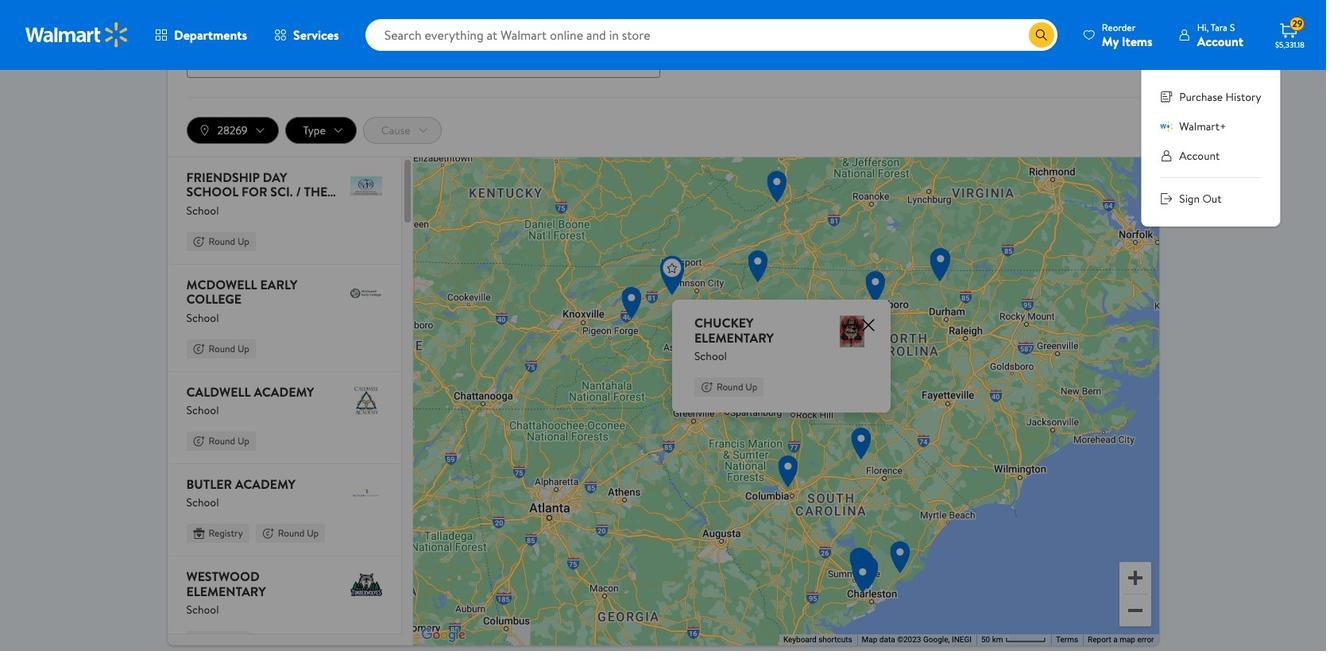 Task type: locate. For each thing, give the bounding box(es) containing it.
$5,331.18
[[1276, 39, 1305, 50]]

1 vertical spatial account
[[1180, 148, 1220, 164]]

round for mcdowell early college
[[209, 342, 235, 355]]

school inside westwood elementary school
[[186, 602, 219, 618]]

round down arts
[[209, 234, 235, 248]]

report a map error
[[1088, 635, 1155, 644]]

Search charity or registry name text field
[[186, 33, 660, 78]]

edgemont elementary at 35.958617 latitude, -83.256336 image
[[616, 286, 648, 323]]

mcdowell
[[186, 276, 257, 293]]

friendship day school for sci. / the arts
[[186, 169, 328, 215]]

search charity or registry name
[[186, 14, 338, 30]]

round
[[209, 234, 235, 248], [209, 342, 235, 355], [717, 380, 744, 394], [209, 434, 235, 448], [278, 527, 305, 540]]

registry
[[209, 527, 243, 540], [209, 634, 243, 647]]

round down "chuckey elementary school"
[[717, 380, 744, 394]]

1 vertical spatial search
[[695, 36, 733, 54]]

walmart+
[[1180, 118, 1227, 134]]

the
[[304, 183, 328, 201]]

westwood
[[186, 568, 260, 585]]

terms link
[[1056, 635, 1079, 644]]

1 registry from the top
[[209, 527, 243, 540]]

1 vertical spatial elementary
[[186, 583, 266, 600]]

purchase history
[[1180, 89, 1262, 105]]

items
[[1122, 32, 1153, 50]]

early
[[260, 276, 297, 293]]

round up for caldwell academy
[[209, 434, 249, 448]]

up
[[238, 234, 249, 248], [238, 342, 249, 355], [746, 380, 758, 394], [238, 434, 249, 448], [307, 527, 319, 540]]

s
[[1230, 20, 1236, 34]]

1 horizontal spatial search
[[695, 36, 733, 54]]

round up up caldwell
[[209, 342, 249, 355]]

sci.
[[271, 183, 293, 201]]

bluefield middle school at 37.248795 latitude, -81.244883 image
[[762, 169, 794, 207]]

services
[[293, 26, 339, 44]]

reorder
[[1102, 20, 1136, 34]]

reorder my items
[[1102, 20, 1153, 50]]

history
[[1226, 89, 1262, 105]]

round up for friendship day school for sci. / the arts
[[209, 234, 249, 248]]

round up butler
[[209, 434, 235, 448]]

account down walmart+
[[1180, 148, 1220, 164]]

0 vertical spatial search
[[186, 14, 219, 30]]

search
[[186, 14, 219, 30], [695, 36, 733, 54]]

inegi
[[952, 635, 972, 644]]

search for search charity or registry name
[[186, 14, 219, 30]]

round for chuckey elementary
[[717, 380, 744, 394]]

map region
[[413, 157, 1159, 646]]

registry
[[271, 14, 309, 30]]

academy inside caldwell academy school
[[254, 383, 314, 400]]

north charleston high at 32.881328 latitude, -79.978215 image
[[853, 556, 885, 593]]

school inside "chuckey elementary school"
[[695, 348, 728, 364]]

0 horizontal spatial search
[[186, 14, 219, 30]]

columbia high at 34.048161 latitude, -81.092886 image
[[773, 454, 805, 491]]

school down westwood
[[186, 602, 219, 618]]

school down caldwell
[[186, 402, 219, 418]]

walmart+ image
[[1161, 120, 1173, 133]]

29
[[1293, 17, 1303, 30]]

1 vertical spatial registry
[[209, 634, 243, 647]]

search inside search charity or registry name element
[[186, 14, 219, 30]]

academy
[[254, 383, 314, 400], [235, 475, 296, 493]]

services button
[[261, 16, 353, 54]]

matilda f. dunston elementary at 32.899957 latitude, -80.009853 image
[[851, 554, 883, 592]]

arts
[[186, 198, 217, 215]]

map
[[862, 635, 878, 644]]

academy right caldwell
[[254, 383, 314, 400]]

hunley park elementary at 32.891742 latitude, -80.073375 image
[[847, 555, 879, 592]]

0 vertical spatial registry
[[209, 527, 243, 540]]

school down chuckey
[[695, 348, 728, 364]]

registry down westwood elementary school on the left of the page
[[209, 634, 243, 647]]

caldwell
[[186, 383, 251, 400]]

up for caldwell academy
[[238, 434, 249, 448]]

google,
[[924, 635, 950, 644]]

elementary
[[695, 329, 775, 347], [186, 583, 266, 600]]

1 vertical spatial academy
[[235, 475, 296, 493]]

error
[[1138, 635, 1155, 644]]

round up up mcdowell
[[209, 234, 249, 248]]

academy inside butler academy school
[[235, 475, 296, 493]]

0 vertical spatial account
[[1198, 32, 1244, 50]]

round up down caldwell academy school
[[209, 434, 249, 448]]

2 registry from the top
[[209, 634, 243, 647]]

keyboard
[[784, 635, 817, 644]]

search inside search button
[[695, 36, 733, 54]]

drayton hall elementary at 32.85361 latitude, -80.069724 image
[[847, 558, 879, 596]]

north charleston creative arts elementary at 32.8857 latitude, -79.9953 image
[[852, 555, 884, 592]]

academy for butler academy
[[235, 475, 296, 493]]

friendship
[[186, 169, 260, 186]]

w. b. goodwin elementary at 32.860803 latitude, -80.047113 image
[[848, 557, 880, 595]]

school inside caldwell academy school
[[186, 402, 219, 418]]

clear search field text image
[[1010, 28, 1023, 41]]

50
[[982, 635, 991, 644]]

walmart+ link
[[1161, 118, 1262, 135]]

0 vertical spatial academy
[[254, 383, 314, 400]]

0 vertical spatial elementary
[[695, 329, 775, 347]]

charity
[[222, 14, 256, 30]]

round up down "chuckey elementary school"
[[717, 380, 758, 394]]

round for friendship day school for sci. / the arts
[[209, 234, 235, 248]]

departments button
[[141, 16, 261, 54]]

school down college
[[186, 310, 219, 326]]

round up caldwell
[[209, 342, 235, 355]]

school down butler
[[186, 495, 219, 511]]

chuckey elementary school
[[695, 314, 775, 364]]

sign
[[1180, 191, 1200, 207]]

deer park middle at 32.964569 latitude, -80.049075 image
[[848, 549, 880, 586]]

account up purchase history
[[1198, 32, 1244, 50]]

round up
[[209, 234, 249, 248], [209, 342, 249, 355], [717, 380, 758, 394], [209, 434, 249, 448], [278, 527, 319, 540]]

0 horizontal spatial elementary
[[186, 583, 266, 600]]

account
[[1198, 32, 1244, 50], [1180, 148, 1220, 164]]

school inside butler academy school
[[186, 495, 219, 511]]

round for caldwell academy
[[209, 434, 235, 448]]

km
[[993, 635, 1004, 644]]

search button
[[676, 26, 752, 64]]

mcdowell early college at 35.656557 latitude, -81.960879 image
[[710, 313, 742, 350]]

walmart image
[[25, 22, 129, 48]]

st. james santee elementary-middle at 33.061453 latitude, -79.538104 image
[[885, 540, 917, 577]]

academy right butler
[[235, 475, 296, 493]]

school
[[186, 203, 219, 218], [186, 310, 219, 326], [695, 348, 728, 364], [186, 402, 219, 418], [186, 495, 219, 511], [186, 602, 219, 618]]

Walmart Site-Wide search field
[[365, 19, 1058, 51]]

caldwell academy at 36.13581 latitude, -79.886951 image
[[860, 270, 892, 307]]

1 horizontal spatial elementary
[[695, 329, 775, 347]]

registry down butler academy school at left bottom
[[209, 527, 243, 540]]

school for butler academy
[[186, 495, 219, 511]]



Task type: describe. For each thing, give the bounding box(es) containing it.
map data ©2023 google, inegi
[[862, 635, 972, 644]]

search charity or registry name element
[[186, 13, 663, 78]]

account link
[[1161, 148, 1262, 165]]

chuckey
[[695, 314, 754, 332]]

morningside middle at 32.877382 latitude, -80.002364 image
[[852, 556, 883, 593]]

google image
[[417, 625, 470, 646]]

out
[[1203, 191, 1222, 207]]

butler
[[186, 475, 232, 493]]

midland park primary at 32.920681 latitude, -80.041111 image
[[848, 553, 880, 590]]

school
[[186, 183, 239, 201]]

academy for caldwell academy
[[254, 383, 314, 400]]

keyboard shortcuts button
[[784, 635, 853, 646]]

departments
[[174, 26, 247, 44]]

round up for mcdowell early college
[[209, 342, 249, 355]]

or
[[258, 14, 268, 30]]

map
[[1120, 635, 1136, 644]]

chuckey elementary at 36.214954 latitude, -82.695395 image
[[653, 255, 693, 300]]

terms
[[1056, 635, 1079, 644]]

pinehurst elementary at 32.943056 latitude, -80.053249 image
[[848, 550, 879, 588]]

for
[[242, 183, 267, 201]]

lambs elementary at 32.884345 latitude, -80.066009 image
[[847, 555, 879, 592]]

school for westwood elementary
[[186, 602, 219, 618]]

mcdowell early college school
[[186, 276, 297, 326]]

purchase
[[1180, 89, 1224, 105]]

school down school
[[186, 203, 219, 218]]

up for mcdowell early college
[[238, 342, 249, 355]]

northwoods middle at 32.943426 latitude, -80.05358 image
[[848, 550, 879, 588]]

college
[[186, 290, 242, 308]]

jerry zucker middle school of science at 32.875908 latitude, -80.060599 image
[[848, 556, 879, 593]]

elementary for chuckey
[[695, 329, 775, 347]]

my
[[1102, 32, 1119, 50]]

round up down butler academy school at left bottom
[[278, 527, 319, 540]]

round up for chuckey elementary
[[717, 380, 758, 394]]

purchase history link
[[1161, 89, 1262, 106]]

close image
[[859, 316, 879, 335]]

south elementary at 36.374953 latitude, -78.989832 image
[[925, 248, 957, 286]]

roxboro community school at 36.391476 latitude, -78.979099 image
[[926, 247, 957, 284]]

butler academy at 34.3666 latitude, -80.0829 image
[[846, 426, 878, 464]]

search for search
[[695, 36, 733, 54]]

©2023
[[898, 635, 922, 644]]

westwood elementary school
[[186, 568, 266, 618]]

tara
[[1211, 20, 1228, 34]]

report
[[1088, 635, 1112, 644]]

elementary for westwood
[[186, 583, 266, 600]]

hi,
[[1198, 20, 1209, 34]]

rb stall high at 32.925594 latitude, -80.081809 image
[[846, 552, 878, 589]]

north charleston elementary at 32.884361 latitude, -79.982092 image
[[853, 555, 885, 592]]

school inside mcdowell early college school
[[186, 310, 219, 326]]

keyboard shortcuts
[[784, 635, 853, 644]]

butler academy school
[[186, 475, 296, 511]]

ladson elementary at 32.986252 latitude, -80.106218 image
[[844, 546, 876, 584]]

westwood elementary at 36.365142 latitude, -81.510741 image
[[743, 249, 774, 286]]

charleston school of the arts at 32.885838 latitude, -79.999589 image
[[852, 555, 883, 592]]

report a map error link
[[1088, 635, 1155, 644]]

day
[[263, 169, 287, 186]]

springfield elementary at 32.836684 latitude, -80.060036 image
[[848, 560, 879, 597]]

a. c. corcoran elementary at 32.960903 latitude, -80.060268 image
[[848, 549, 879, 586]]

pepperhill elementary at 32.937529 latitude, -80.07731 image
[[846, 551, 878, 588]]

Search search field
[[365, 19, 1058, 51]]

name
[[311, 14, 338, 30]]

search icon image
[[1036, 29, 1048, 41]]

up for chuckey elementary
[[746, 380, 758, 394]]

a
[[1114, 635, 1118, 644]]

data
[[880, 635, 896, 644]]

50 km
[[982, 635, 1006, 644]]

school for caldwell academy
[[186, 402, 219, 418]]

sign out link
[[1161, 191, 1262, 207]]

sign out
[[1180, 191, 1222, 207]]

up for friendship day school for sci. / the arts
[[238, 234, 249, 248]]

hi, tara s account
[[1198, 20, 1244, 50]]

50 km button
[[977, 635, 1052, 646]]

/
[[296, 183, 301, 201]]

round down butler academy school at left bottom
[[278, 527, 305, 540]]

school for chuckey elementary
[[695, 348, 728, 364]]

malcolm c. hursey montessori at 32.8756 latitude, -79.990744 image
[[852, 556, 884, 593]]

shortcuts
[[819, 635, 853, 644]]

caldwell academy school
[[186, 383, 314, 418]]



Task type: vqa. For each thing, say whether or not it's contained in the screenshot.
WESTWOOD ELEMENTARY School
yes



